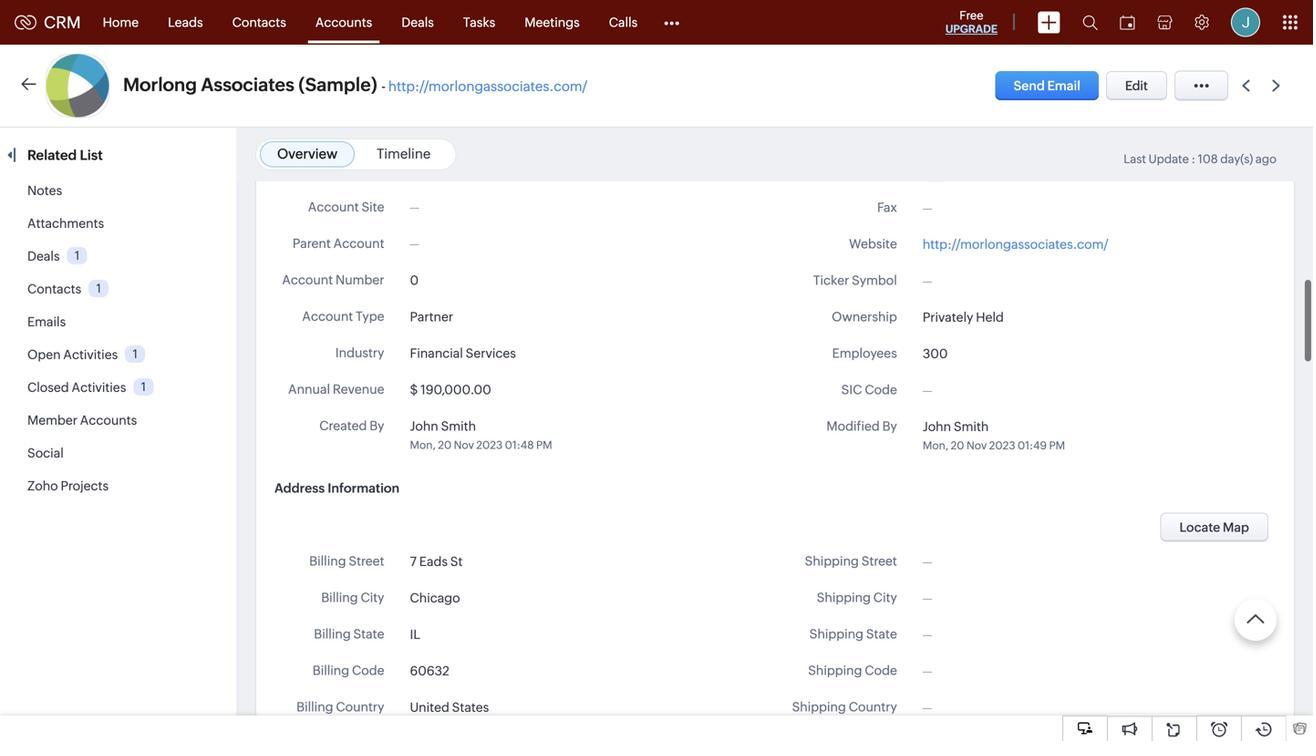 Task type: locate. For each thing, give the bounding box(es) containing it.
state for billing state
[[354, 627, 384, 642]]

create menu element
[[1027, 0, 1072, 44]]

zoho projects
[[27, 479, 109, 494]]

account for account name
[[296, 163, 347, 178]]

1 horizontal spatial john
[[923, 420, 952, 434]]

code right sic
[[865, 383, 897, 397]]

john for created by
[[410, 419, 439, 434]]

shipping for shipping code
[[808, 664, 862, 678]]

0 horizontal spatial city
[[361, 591, 384, 605]]

by right modified
[[883, 419, 897, 434]]

0 vertical spatial http://morlongassociates.com/ link
[[388, 78, 588, 94]]

mon, for created by
[[410, 439, 436, 451]]

email
[[1048, 78, 1081, 93]]

street up billing city
[[349, 554, 384, 569]]

john inside john smith mon, 20 nov 2023 01:49 pm
[[923, 420, 952, 434]]

billing up billing city
[[309, 554, 346, 569]]

shipping for shipping state
[[810, 627, 864, 642]]

calls link
[[594, 0, 652, 44]]

60632
[[410, 664, 450, 679]]

0 horizontal spatial nov
[[454, 439, 474, 451]]

contacts up emails on the left
[[27, 282, 81, 296]]

$
[[410, 383, 418, 397]]

1 horizontal spatial deals
[[402, 15, 434, 30]]

code
[[865, 383, 897, 397], [352, 664, 384, 678], [865, 664, 897, 678]]

country for shipping country
[[849, 700, 897, 715]]

2 country from the left
[[849, 700, 897, 715]]

20 left '01:49'
[[951, 440, 965, 452]]

0 vertical spatial contacts link
[[218, 0, 301, 44]]

pm for financial services
[[536, 439, 553, 451]]

john inside john smith mon, 20 nov 2023 01:48 pm
[[410, 419, 439, 434]]

shipping up shipping city
[[805, 554, 859, 569]]

services
[[466, 346, 516, 361]]

0 vertical spatial deals link
[[387, 0, 449, 44]]

account
[[296, 163, 347, 178], [308, 200, 359, 214], [334, 236, 384, 251], [282, 273, 333, 287], [302, 309, 353, 324]]

1 horizontal spatial contacts link
[[218, 0, 301, 44]]

shipping for shipping country
[[792, 700, 846, 715]]

by right created
[[370, 419, 384, 433]]

phone
[[859, 163, 897, 177]]

20 inside john smith mon, 20 nov 2023 01:48 pm
[[438, 439, 452, 451]]

state down billing city
[[354, 627, 384, 642]]

0 horizontal spatial state
[[354, 627, 384, 642]]

street
[[349, 554, 384, 569], [862, 554, 897, 569]]

1 vertical spatial contacts link
[[27, 282, 81, 296]]

account down "account number"
[[302, 309, 353, 324]]

billing for billing city
[[321, 591, 358, 605]]

billing up billing code
[[314, 627, 351, 642]]

http://morlongassociates.com/ down tasks
[[388, 78, 588, 94]]

0 horizontal spatial 2023
[[476, 439, 503, 451]]

1 horizontal spatial mon,
[[923, 440, 949, 452]]

http://morlongassociates.com/ up held
[[923, 237, 1109, 252]]

2023 inside john smith mon, 20 nov 2023 01:48 pm
[[476, 439, 503, 451]]

shipping
[[805, 554, 859, 569], [817, 591, 871, 605], [810, 627, 864, 642], [808, 664, 862, 678], [792, 700, 846, 715]]

account up 'parent account' on the left top of page
[[308, 200, 359, 214]]

0 horizontal spatial contacts
[[27, 282, 81, 296]]

Other Modules field
[[652, 8, 692, 37]]

shipping up shipping country
[[808, 664, 862, 678]]

shipping for shipping street
[[805, 554, 859, 569]]

1 for closed activities
[[141, 380, 146, 394]]

billing code
[[313, 664, 384, 678]]

1 horizontal spatial http://morlongassociates.com/
[[923, 237, 1109, 252]]

0 vertical spatial http://morlongassociates.com/
[[388, 78, 588, 94]]

attachments
[[27, 216, 104, 231]]

http://morlongassociates.com/
[[388, 78, 588, 94], [923, 237, 1109, 252]]

1 horizontal spatial street
[[862, 554, 897, 569]]

search image
[[1083, 15, 1098, 30]]

nov inside john smith mon, 20 nov 2023 01:48 pm
[[454, 439, 474, 451]]

city
[[361, 591, 384, 605], [874, 591, 897, 605]]

create menu image
[[1038, 11, 1061, 33]]

0 vertical spatial activities
[[63, 348, 118, 362]]

open activities
[[27, 348, 118, 362]]

next record image
[[1273, 80, 1284, 92]]

0 horizontal spatial john
[[410, 419, 439, 434]]

shipping up shipping code
[[810, 627, 864, 642]]

contacts up associates at the left of the page
[[232, 15, 286, 30]]

revenue
[[333, 382, 384, 397]]

shipping street
[[805, 554, 897, 569]]

accounts down closed activities
[[80, 413, 137, 428]]

deals
[[402, 15, 434, 30], [27, 249, 60, 264]]

1 down attachments
[[75, 249, 80, 263]]

activities up closed activities
[[63, 348, 118, 362]]

shipping for shipping city
[[817, 591, 871, 605]]

street up shipping city
[[862, 554, 897, 569]]

20 down the "$  190,000.00"
[[438, 439, 452, 451]]

profile image
[[1231, 8, 1261, 37]]

2023 left '01:49'
[[989, 440, 1016, 452]]

country
[[336, 700, 384, 715], [849, 700, 897, 715]]

financial
[[410, 346, 463, 361]]

by
[[370, 419, 384, 433], [883, 419, 897, 434]]

city up billing state
[[361, 591, 384, 605]]

site
[[362, 200, 384, 214]]

employees
[[833, 346, 897, 361]]

closed activities link
[[27, 380, 126, 395]]

1 horizontal spatial pm
[[1049, 440, 1066, 452]]

300
[[923, 347, 948, 361]]

deals down attachments
[[27, 249, 60, 264]]

meetings
[[525, 15, 580, 30]]

1 horizontal spatial nov
[[967, 440, 987, 452]]

7
[[410, 555, 417, 569]]

state for shipping state
[[866, 627, 897, 642]]

activities for closed activities
[[72, 380, 126, 395]]

related list
[[27, 147, 106, 163]]

emails
[[27, 315, 66, 329]]

1 city from the left
[[361, 591, 384, 605]]

profile element
[[1221, 0, 1272, 44]]

code down billing state
[[352, 664, 384, 678]]

0 vertical spatial deals
[[402, 15, 434, 30]]

shipping country
[[792, 700, 897, 715]]

0 horizontal spatial street
[[349, 554, 384, 569]]

1 horizontal spatial deals link
[[387, 0, 449, 44]]

billing
[[309, 554, 346, 569], [321, 591, 358, 605], [314, 627, 351, 642], [313, 664, 349, 678], [297, 700, 333, 715]]

1 horizontal spatial city
[[874, 591, 897, 605]]

1 vertical spatial accounts
[[80, 413, 137, 428]]

pm inside john smith mon, 20 nov 2023 01:49 pm
[[1049, 440, 1066, 452]]

social link
[[27, 446, 64, 461]]

search element
[[1072, 0, 1109, 45]]

pm inside john smith mon, 20 nov 2023 01:48 pm
[[536, 439, 553, 451]]

0 vertical spatial accounts
[[315, 15, 372, 30]]

calls
[[609, 15, 638, 30]]

pm right '01:49'
[[1049, 440, 1066, 452]]

ago
[[1256, 152, 1277, 166]]

sic code
[[842, 383, 897, 397]]

deals link
[[387, 0, 449, 44], [27, 249, 60, 264]]

01:49
[[1018, 440, 1047, 452]]

fax
[[878, 200, 897, 215]]

deals link down attachments
[[27, 249, 60, 264]]

created
[[319, 419, 367, 433]]

0 horizontal spatial 20
[[438, 439, 452, 451]]

held
[[976, 310, 1004, 325]]

nov left '01:49'
[[967, 440, 987, 452]]

0 horizontal spatial accounts
[[80, 413, 137, 428]]

code down shipping state
[[865, 664, 897, 678]]

0 horizontal spatial pm
[[536, 439, 553, 451]]

smith inside john smith mon, 20 nov 2023 01:49 pm
[[954, 420, 989, 434]]

mon, inside john smith mon, 20 nov 2023 01:49 pm
[[923, 440, 949, 452]]

united states
[[410, 701, 489, 715]]

1 up open activities
[[96, 282, 101, 295]]

2023
[[476, 439, 503, 451], [989, 440, 1016, 452]]

logo image
[[15, 15, 36, 30]]

pm right 01:48
[[536, 439, 553, 451]]

state
[[354, 627, 384, 642], [866, 627, 897, 642]]

states
[[452, 701, 489, 715]]

country down billing code
[[336, 700, 384, 715]]

type
[[356, 309, 384, 324]]

0 horizontal spatial deals link
[[27, 249, 60, 264]]

2023 left 01:48
[[476, 439, 503, 451]]

country down shipping code
[[849, 700, 897, 715]]

0 horizontal spatial smith
[[441, 419, 476, 434]]

closed
[[27, 380, 69, 395]]

1 horizontal spatial smith
[[954, 420, 989, 434]]

billing down billing street
[[321, 591, 358, 605]]

john
[[410, 419, 439, 434], [923, 420, 952, 434]]

0 horizontal spatial http://morlongassociates.com/
[[388, 78, 588, 94]]

1 vertical spatial activities
[[72, 380, 126, 395]]

1 horizontal spatial 20
[[951, 440, 965, 452]]

account up number
[[334, 236, 384, 251]]

upgrade
[[946, 23, 998, 35]]

contacts link up associates at the left of the page
[[218, 0, 301, 44]]

accounts link
[[301, 0, 387, 44]]

1 horizontal spatial contacts
[[232, 15, 286, 30]]

1 state from the left
[[354, 627, 384, 642]]

code for sic code
[[865, 383, 897, 397]]

nov inside john smith mon, 20 nov 2023 01:49 pm
[[967, 440, 987, 452]]

eads
[[419, 555, 448, 569]]

0 horizontal spatial country
[[336, 700, 384, 715]]

shipping down shipping code
[[792, 700, 846, 715]]

0 vertical spatial contacts
[[232, 15, 286, 30]]

account down the overview
[[296, 163, 347, 178]]

send
[[1014, 78, 1045, 93]]

member accounts link
[[27, 413, 137, 428]]

privately held
[[923, 310, 1004, 325]]

1 right the closed activities link
[[141, 380, 146, 394]]

open
[[27, 348, 61, 362]]

billing up billing country
[[313, 664, 349, 678]]

0 horizontal spatial mon,
[[410, 439, 436, 451]]

None button
[[1161, 513, 1269, 542]]

parent account
[[293, 236, 384, 251]]

smith for modified by
[[954, 420, 989, 434]]

john smith mon, 20 nov 2023 01:48 pm
[[410, 419, 553, 451]]

by for modified by
[[883, 419, 897, 434]]

nov left 01:48
[[454, 439, 474, 451]]

1 horizontal spatial 2023
[[989, 440, 1016, 452]]

1 vertical spatial http://morlongassociates.com/ link
[[923, 237, 1109, 252]]

mon, inside john smith mon, 20 nov 2023 01:48 pm
[[410, 439, 436, 451]]

2 street from the left
[[862, 554, 897, 569]]

1 for deals
[[75, 249, 80, 263]]

account for account number
[[282, 273, 333, 287]]

activities up member accounts 'link'
[[72, 380, 126, 395]]

account down "parent"
[[282, 273, 333, 287]]

smith inside john smith mon, 20 nov 2023 01:48 pm
[[441, 419, 476, 434]]

shipping down shipping street
[[817, 591, 871, 605]]

billing down billing code
[[297, 700, 333, 715]]

0 horizontal spatial by
[[370, 419, 384, 433]]

2023 inside john smith mon, 20 nov 2023 01:49 pm
[[989, 440, 1016, 452]]

1 right open activities
[[133, 347, 138, 361]]

1 street from the left
[[349, 554, 384, 569]]

morlong
[[123, 74, 197, 95]]

1 horizontal spatial country
[[849, 700, 897, 715]]

2 city from the left
[[874, 591, 897, 605]]

projects
[[61, 479, 109, 494]]

1 horizontal spatial state
[[866, 627, 897, 642]]

http://morlongassociates.com/ link up held
[[923, 237, 1109, 252]]

1 horizontal spatial http://morlongassociates.com/ link
[[923, 237, 1109, 252]]

contacts
[[232, 15, 286, 30], [27, 282, 81, 296]]

code for shipping code
[[865, 664, 897, 678]]

city up shipping state
[[874, 591, 897, 605]]

deals left tasks
[[402, 15, 434, 30]]

1 country from the left
[[336, 700, 384, 715]]

information
[[328, 481, 400, 496]]

john down 300
[[923, 420, 952, 434]]

related
[[27, 147, 77, 163]]

deals link left tasks
[[387, 0, 449, 44]]

20 inside john smith mon, 20 nov 2023 01:49 pm
[[951, 440, 965, 452]]

account type
[[302, 309, 384, 324]]

0 horizontal spatial deals
[[27, 249, 60, 264]]

1 horizontal spatial by
[[883, 419, 897, 434]]

1 vertical spatial deals link
[[27, 249, 60, 264]]

contacts link up emails on the left
[[27, 282, 81, 296]]

john down $
[[410, 419, 439, 434]]

state down shipping city
[[866, 627, 897, 642]]

closed activities
[[27, 380, 126, 395]]

http://morlongassociates.com/ link down tasks
[[388, 78, 588, 94]]

home link
[[88, 0, 153, 44]]

notes
[[27, 183, 62, 198]]

2 state from the left
[[866, 627, 897, 642]]

shipping code
[[808, 664, 897, 678]]

0 horizontal spatial http://morlongassociates.com/ link
[[388, 78, 588, 94]]

mon, for modified by
[[923, 440, 949, 452]]

billing for billing code
[[313, 664, 349, 678]]

notes link
[[27, 183, 62, 198]]

http://morlongassociates.com/ link
[[388, 78, 588, 94], [923, 237, 1109, 252]]

accounts up (sample)
[[315, 15, 372, 30]]

timeline link
[[377, 146, 431, 162]]

created by
[[319, 419, 384, 433]]

tasks
[[463, 15, 496, 30]]



Task type: describe. For each thing, give the bounding box(es) containing it.
billing street
[[309, 554, 384, 569]]

ticker
[[813, 273, 850, 288]]

1 vertical spatial contacts
[[27, 282, 81, 296]]

contacts inside "contacts" link
[[232, 15, 286, 30]]

01:48
[[505, 439, 534, 451]]

annual revenue
[[288, 382, 384, 397]]

street for billing street
[[349, 554, 384, 569]]

20 for modified by
[[951, 440, 965, 452]]

account number
[[282, 273, 384, 287]]

1 vertical spatial deals
[[27, 249, 60, 264]]

partner
[[410, 310, 453, 324]]

1 vertical spatial http://morlongassociates.com/
[[923, 237, 1109, 252]]

social
[[27, 446, 64, 461]]

crm
[[44, 13, 81, 32]]

free upgrade
[[946, 9, 998, 35]]

website
[[849, 237, 897, 251]]

financial services
[[410, 346, 516, 361]]

calendar image
[[1120, 15, 1136, 30]]

http://morlongassociates.com/ inside morlong associates (sample) - http://morlongassociates.com/
[[388, 78, 588, 94]]

address
[[275, 481, 325, 496]]

account for account type
[[302, 309, 353, 324]]

pm for 300
[[1049, 440, 1066, 452]]

il
[[410, 628, 420, 642]]

0 horizontal spatial contacts link
[[27, 282, 81, 296]]

(sample)
[[299, 74, 377, 95]]

list
[[80, 147, 103, 163]]

20 for created by
[[438, 439, 452, 451]]

update
[[1149, 152, 1189, 166]]

leads
[[168, 15, 203, 30]]

edit button
[[1106, 71, 1168, 100]]

crm link
[[15, 13, 81, 32]]

zoho
[[27, 479, 58, 494]]

shipping city
[[817, 591, 897, 605]]

$  190,000.00
[[410, 383, 491, 397]]

home
[[103, 15, 139, 30]]

name
[[349, 163, 384, 178]]

-
[[381, 78, 386, 94]]

nov for created by
[[454, 439, 474, 451]]

ownership
[[832, 310, 897, 324]]

overview link
[[277, 146, 338, 162]]

modified
[[827, 419, 880, 434]]

1 for open activities
[[133, 347, 138, 361]]

billing for billing country
[[297, 700, 333, 715]]

meetings link
[[510, 0, 594, 44]]

address information
[[275, 481, 400, 496]]

associates
[[201, 74, 295, 95]]

account name
[[296, 163, 384, 178]]

leads link
[[153, 0, 218, 44]]

edit
[[1126, 78, 1148, 93]]

account site
[[308, 200, 384, 214]]

number
[[336, 273, 384, 287]]

modified by
[[827, 419, 897, 434]]

billing for billing street
[[309, 554, 346, 569]]

send email
[[1014, 78, 1081, 93]]

billing state
[[314, 627, 384, 642]]

city for billing city
[[361, 591, 384, 605]]

morlong associates (sample) - http://morlongassociates.com/
[[123, 74, 588, 95]]

2023 for financial services
[[476, 439, 503, 451]]

1 for contacts
[[96, 282, 101, 295]]

chicago
[[410, 591, 460, 606]]

2023 for 300
[[989, 440, 1016, 452]]

john for modified by
[[923, 420, 952, 434]]

billing city
[[321, 591, 384, 605]]

emails link
[[27, 315, 66, 329]]

member
[[27, 413, 77, 428]]

billing country
[[297, 700, 384, 715]]

street for shipping street
[[862, 554, 897, 569]]

7 eads st
[[410, 555, 463, 569]]

annual
[[288, 382, 330, 397]]

industry
[[336, 346, 384, 360]]

190,000.00
[[421, 383, 491, 397]]

send email button
[[996, 71, 1099, 100]]

tasks link
[[449, 0, 510, 44]]

timeline
[[377, 146, 431, 162]]

previous record image
[[1242, 80, 1251, 92]]

parent
[[293, 236, 331, 251]]

ticker symbol
[[813, 273, 897, 288]]

shipping state
[[810, 627, 897, 642]]

country for billing country
[[336, 700, 384, 715]]

zoho projects link
[[27, 479, 109, 494]]

billing for billing state
[[314, 627, 351, 642]]

1 horizontal spatial accounts
[[315, 15, 372, 30]]

privately
[[923, 310, 974, 325]]

last update : 108 day(s) ago
[[1124, 152, 1277, 166]]

code for billing code
[[352, 664, 384, 678]]

activities for open activities
[[63, 348, 118, 362]]

by for created by
[[370, 419, 384, 433]]

account for account site
[[308, 200, 359, 214]]

symbol
[[852, 273, 897, 288]]

:
[[1192, 152, 1196, 166]]

smith for created by
[[441, 419, 476, 434]]

united
[[410, 701, 450, 715]]

overview
[[277, 146, 338, 162]]

member accounts
[[27, 413, 137, 428]]

free
[[960, 9, 984, 22]]

city for shipping city
[[874, 591, 897, 605]]

john smith mon, 20 nov 2023 01:49 pm
[[923, 420, 1066, 452]]

nov for modified by
[[967, 440, 987, 452]]

st
[[450, 555, 463, 569]]



Task type: vqa. For each thing, say whether or not it's contained in the screenshot.


